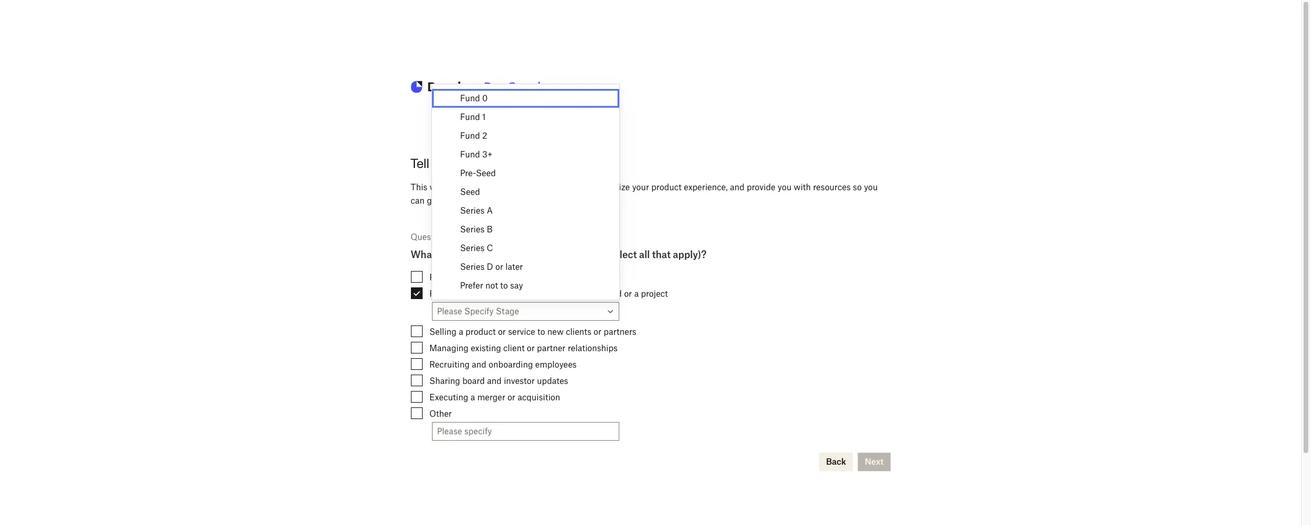 Task type: describe. For each thing, give the bounding box(es) containing it.
1 vertical spatial for
[[485, 272, 496, 282]]

b
[[487, 225, 493, 235]]

series b
[[460, 225, 493, 235]]

a down board
[[471, 392, 475, 402]]

0
[[483, 93, 488, 103]]

service
[[508, 327, 536, 337]]

series for series d or later
[[460, 262, 485, 272]]

partners
[[604, 327, 637, 337]]

funds for planning
[[461, 289, 483, 299]]

project
[[641, 289, 668, 299]]

the
[[442, 196, 454, 205]]

selling a product or service to new clients or partners
[[430, 327, 637, 337]]

back button
[[819, 453, 854, 472]]

apply)?
[[673, 249, 707, 261]]

merger
[[478, 392, 506, 402]]

not
[[486, 281, 498, 291]]

question
[[411, 232, 446, 242]]

specify
[[465, 307, 494, 317]]

series c
[[460, 243, 493, 253]]

acquisition
[[518, 392, 561, 402]]

2 your from the left
[[632, 182, 650, 192]]

clients
[[566, 327, 592, 337]]

and inside 'this will help us customize your onboarding, personalize your product experience, and provide you with resources so you can get the most out of docsend'
[[730, 182, 745, 192]]

customize
[[476, 182, 516, 192]]

a left pre-
[[450, 156, 457, 171]]

stage
[[496, 307, 519, 317]]

managing existing client or partner relationships
[[430, 343, 618, 353]]

series d or later
[[460, 262, 523, 272]]

us inside 'this will help us customize your onboarding, personalize your product experience, and provide you with resources so you can get the most out of docsend'
[[465, 182, 474, 192]]

prefer not to say
[[460, 281, 523, 291]]

provide
[[747, 182, 776, 192]]

go to docsend homepage image
[[411, 77, 540, 98]]

executing
[[430, 392, 469, 402]]

please
[[437, 307, 462, 317]]

2 3 from the left
[[466, 232, 471, 242]]

prefer
[[460, 281, 483, 291]]

planning
[[474, 249, 514, 261]]

company,
[[565, 289, 602, 299]]

1 vertical spatial seed
[[460, 187, 480, 197]]

about
[[488, 156, 521, 171]]

this
[[411, 182, 428, 192]]

help
[[446, 182, 463, 192]]

menu containing fund 0
[[432, 85, 620, 300]]

experience,
[[684, 182, 728, 192]]

pre-seed
[[460, 168, 496, 178]]

on
[[485, 289, 495, 299]]

employees
[[535, 360, 577, 370]]

personalize
[[586, 182, 630, 192]]

product inside what are you planning to use docsend for (select all that apply)? group
[[466, 327, 496, 337]]

other
[[430, 409, 452, 419]]

1 vertical spatial of
[[456, 232, 463, 242]]

a right selling
[[459, 327, 464, 337]]

of inside what are you planning to use docsend for (select all that apply)? group
[[523, 289, 531, 299]]

out
[[478, 196, 491, 205]]

investor
[[504, 376, 535, 386]]

or up relationships
[[594, 327, 602, 337]]

fund 0
[[460, 93, 488, 103]]

please specify stage
[[437, 307, 519, 317]]

or down investor
[[508, 392, 516, 402]]

series a
[[460, 206, 493, 216]]

board
[[463, 376, 485, 386]]

raising for are
[[430, 289, 459, 299]]

of inside 'this will help us customize your onboarding, personalize your product experience, and provide you with resources so you can get the most out of docsend'
[[493, 196, 501, 205]]

another
[[533, 289, 563, 299]]

existing
[[471, 343, 501, 353]]

series for series b
[[460, 225, 485, 235]]

client
[[504, 343, 525, 353]]

fund 1
[[460, 112, 486, 122]]

(select
[[606, 249, 637, 261]]

little
[[461, 156, 484, 171]]

pre-
[[460, 168, 476, 178]]

resources
[[814, 182, 851, 192]]

2 vertical spatial and
[[487, 376, 502, 386]]

recruiting and onboarding employees
[[430, 360, 577, 370]]

1 3 from the left
[[448, 232, 454, 242]]

recruiting
[[430, 360, 470, 370]]

a left project
[[635, 289, 639, 299]]

a
[[487, 206, 493, 216]]



Task type: vqa. For each thing, say whether or not it's contained in the screenshot.
middle test
no



Task type: locate. For each thing, give the bounding box(es) containing it.
2 funds from the top
[[461, 289, 483, 299]]

executing a merger or acquisition
[[430, 392, 561, 402]]

of right the say
[[523, 289, 531, 299]]

can
[[411, 196, 425, 205]]

raising down are
[[430, 272, 459, 282]]

1 vertical spatial to
[[501, 281, 508, 291]]

Other text field
[[433, 423, 619, 441]]

say
[[510, 281, 523, 291]]

1 vertical spatial and
[[472, 360, 487, 370]]

2 vertical spatial of
[[523, 289, 531, 299]]

0 horizontal spatial us
[[433, 156, 447, 171]]

0 horizontal spatial for
[[485, 272, 496, 282]]

0 vertical spatial product
[[652, 182, 682, 192]]

docsend right use
[[547, 249, 589, 261]]

docsend down the "customize"
[[503, 196, 539, 205]]

1 vertical spatial funds
[[461, 289, 483, 299]]

3 fund from the top
[[460, 131, 480, 141]]

0 vertical spatial us
[[433, 156, 447, 171]]

for left (select
[[591, 249, 604, 261]]

managing
[[430, 343, 469, 353]]

you right so
[[864, 182, 878, 192]]

what are you planning to use docsend for (select all that apply)? group
[[411, 249, 891, 441]]

your right personalize
[[632, 182, 650, 192]]

this will help us customize your onboarding, personalize your product experience, and provide you with resources so you can get the most out of docsend
[[411, 182, 878, 205]]

fund left 3+
[[460, 150, 480, 160]]

0 vertical spatial raising
[[430, 272, 459, 282]]

for down d
[[485, 272, 496, 282]]

selling
[[430, 327, 457, 337]]

product inside 'this will help us customize your onboarding, personalize your product experience, and provide you with resources so you can get the most out of docsend'
[[652, 182, 682, 192]]

0 horizontal spatial you
[[455, 249, 472, 261]]

raising up please
[[430, 289, 459, 299]]

yourself…
[[525, 156, 583, 171]]

updates
[[537, 376, 569, 386]]

fund
[[460, 93, 480, 103], [460, 112, 480, 122], [460, 131, 480, 141], [460, 150, 480, 160]]

2 vertical spatial to
[[538, 327, 545, 337]]

series for series a
[[460, 206, 485, 216]]

or down "selling a product or service to new clients or partners"
[[527, 343, 535, 353]]

your right the "customize"
[[518, 182, 535, 192]]

1 vertical spatial raising
[[430, 289, 459, 299]]

Funding Stage button
[[432, 302, 619, 321]]

you inside group
[[455, 249, 472, 261]]

2 raising from the top
[[430, 289, 459, 299]]

to
[[516, 249, 526, 261], [501, 281, 508, 291], [538, 327, 545, 337]]

or right fund
[[624, 289, 632, 299]]

1 horizontal spatial 3
[[466, 232, 471, 242]]

product up existing
[[466, 327, 496, 337]]

4 fund from the top
[[460, 150, 480, 160]]

tell
[[411, 156, 429, 171]]

us right tell
[[433, 156, 447, 171]]

0 vertical spatial docsend
[[503, 196, 539, 205]]

0 horizontal spatial product
[[466, 327, 496, 337]]

raising
[[430, 272, 459, 282], [430, 289, 459, 299]]

so
[[853, 182, 862, 192]]

1 your from the left
[[518, 182, 535, 192]]

get
[[427, 196, 440, 205]]

3 up series c
[[466, 232, 471, 242]]

of right out
[[493, 196, 501, 205]]

to left new
[[538, 327, 545, 337]]

0 horizontal spatial of
[[456, 232, 463, 242]]

funds
[[461, 272, 483, 282], [461, 289, 483, 299]]

4 series from the top
[[460, 262, 485, 272]]

1 horizontal spatial your
[[632, 182, 650, 192]]

use
[[528, 249, 544, 261]]

1 horizontal spatial to
[[516, 249, 526, 261]]

0 vertical spatial for
[[591, 249, 604, 261]]

series for series c
[[460, 243, 485, 253]]

with
[[794, 182, 811, 192]]

or
[[496, 262, 503, 272], [624, 289, 632, 299], [498, 327, 506, 337], [594, 327, 602, 337], [527, 343, 535, 353], [508, 392, 516, 402]]

of
[[493, 196, 501, 205], [456, 232, 463, 242], [523, 289, 531, 299]]

0 vertical spatial and
[[730, 182, 745, 192]]

0 vertical spatial of
[[493, 196, 501, 205]]

menu
[[432, 85, 620, 300]]

of up series c
[[456, 232, 463, 242]]

will
[[430, 182, 444, 192]]

3+
[[483, 150, 493, 160]]

2 fund from the top
[[460, 112, 480, 122]]

most
[[456, 196, 476, 205]]

2
[[483, 131, 488, 141]]

1 horizontal spatial docsend
[[547, 249, 589, 261]]

what are you planning to use docsend for (select all that apply)?
[[411, 249, 707, 261]]

0 vertical spatial seed
[[476, 168, 496, 178]]

you
[[778, 182, 792, 192], [864, 182, 878, 192], [455, 249, 472, 261]]

to up the later
[[516, 249, 526, 261]]

0 horizontal spatial docsend
[[503, 196, 539, 205]]

series
[[460, 206, 485, 216], [460, 225, 485, 235], [460, 243, 485, 253], [460, 262, 485, 272]]

seed down pre-
[[460, 187, 480, 197]]

docsend
[[503, 196, 539, 205], [547, 249, 589, 261]]

0 horizontal spatial 3
[[448, 232, 454, 242]]

c
[[487, 243, 493, 253]]

new
[[548, 327, 564, 337]]

1 fund from the top
[[460, 93, 480, 103]]

3 series from the top
[[460, 243, 485, 253]]

3 up are
[[448, 232, 454, 242]]

2 series from the top
[[460, 225, 485, 235]]

back
[[827, 457, 847, 467]]

question 3 of 3
[[411, 232, 471, 242]]

series left b
[[460, 225, 485, 235]]

1 horizontal spatial of
[[493, 196, 501, 205]]

1 funds from the top
[[461, 272, 483, 282]]

a
[[450, 156, 457, 171], [635, 289, 639, 299], [459, 327, 464, 337], [471, 392, 475, 402]]

or right d
[[496, 262, 503, 272]]

fund 2
[[460, 131, 488, 141]]

d
[[487, 262, 493, 272]]

2 horizontal spatial you
[[864, 182, 878, 192]]

3
[[448, 232, 454, 242], [466, 232, 471, 242]]

onboarding
[[489, 360, 533, 370]]

what
[[411, 249, 436, 261]]

fund for fund 0
[[460, 93, 480, 103]]

docsend inside group
[[547, 249, 589, 261]]

relationships
[[568, 343, 618, 353]]

company
[[512, 272, 548, 282]]

my
[[498, 272, 510, 282]]

1 raising from the top
[[430, 272, 459, 282]]

funds left not
[[461, 272, 483, 282]]

and up executing a merger or acquisition
[[487, 376, 502, 386]]

2 horizontal spatial to
[[538, 327, 545, 337]]

1 vertical spatial docsend
[[547, 249, 589, 261]]

docsend inside 'this will help us customize your onboarding, personalize your product experience, and provide you with resources so you can get the most out of docsend'
[[503, 196, 539, 205]]

0 vertical spatial to
[[516, 249, 526, 261]]

that
[[653, 249, 671, 261]]

2 horizontal spatial and
[[730, 182, 745, 192]]

fund left 2
[[460, 131, 480, 141]]

1 horizontal spatial us
[[465, 182, 474, 192]]

1
[[483, 112, 486, 122]]

tell us a little about yourself…
[[411, 156, 583, 171]]

raising funds for my company
[[430, 272, 548, 282]]

are
[[438, 249, 453, 261]]

0 horizontal spatial and
[[472, 360, 487, 370]]

sharing board and investor updates
[[430, 376, 569, 386]]

later
[[506, 262, 523, 272]]

fund 3+
[[460, 150, 493, 160]]

to inside menu
[[501, 281, 508, 291]]

seed up the "customize"
[[476, 168, 496, 178]]

1 vertical spatial product
[[466, 327, 496, 337]]

0 horizontal spatial to
[[501, 281, 508, 291]]

you left with
[[778, 182, 792, 192]]

behalf
[[497, 289, 521, 299]]

and left provide
[[730, 182, 745, 192]]

funds left on
[[461, 289, 483, 299]]

raising funds on behalf of another company, fund or a project
[[430, 289, 668, 299]]

1 series from the top
[[460, 206, 485, 216]]

fund left 1
[[460, 112, 480, 122]]

you right are
[[455, 249, 472, 261]]

1 horizontal spatial product
[[652, 182, 682, 192]]

fund for fund 1
[[460, 112, 480, 122]]

0 vertical spatial funds
[[461, 272, 483, 282]]

fund for fund 3+
[[460, 150, 480, 160]]

funds for 3
[[461, 272, 483, 282]]

us
[[433, 156, 447, 171], [465, 182, 474, 192]]

list box
[[432, 89, 620, 295]]

series left the c at top
[[460, 243, 485, 253]]

0 horizontal spatial your
[[518, 182, 535, 192]]

seed
[[476, 168, 496, 178], [460, 187, 480, 197]]

list box containing fund 0
[[432, 89, 620, 295]]

1 vertical spatial us
[[465, 182, 474, 192]]

fund
[[604, 289, 622, 299]]

raising for 3
[[430, 272, 459, 282]]

us up most
[[465, 182, 474, 192]]

sharing
[[430, 376, 460, 386]]

series down most
[[460, 206, 485, 216]]

all
[[639, 249, 650, 261]]

or left the service
[[498, 327, 506, 337]]

fund left 0
[[460, 93, 480, 103]]

onboarding,
[[538, 182, 584, 192]]

1 horizontal spatial for
[[591, 249, 604, 261]]

partner
[[537, 343, 566, 353]]

and up board
[[472, 360, 487, 370]]

product left experience,
[[652, 182, 682, 192]]

2 horizontal spatial of
[[523, 289, 531, 299]]

series left d
[[460, 262, 485, 272]]

1 horizontal spatial you
[[778, 182, 792, 192]]

1 horizontal spatial and
[[487, 376, 502, 386]]

fund for fund 2
[[460, 131, 480, 141]]

your
[[518, 182, 535, 192], [632, 182, 650, 192]]

to right not
[[501, 281, 508, 291]]



